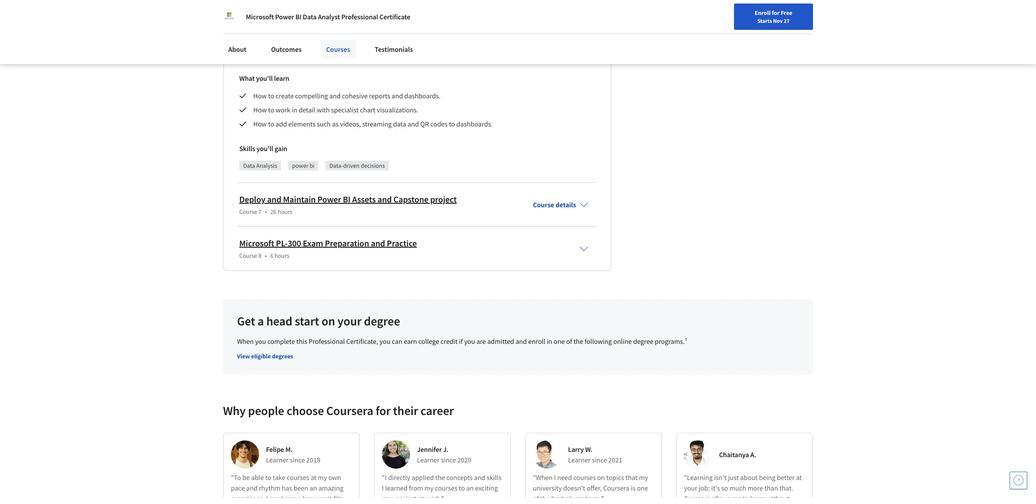 Task type: describe. For each thing, give the bounding box(es) containing it.
course inside dropdown button
[[533, 200, 554, 209]]

learner for jennifer
[[417, 455, 440, 464]]

0 vertical spatial dashboards.
[[405, 91, 441, 100]]

project inside "i directly applied the concepts and skills i learned from my courses to an exciting new project at work."
[[396, 494, 417, 498]]

and left qr
[[408, 119, 419, 128]]

such
[[317, 119, 331, 128]]

practice
[[387, 238, 417, 249]]

what you'll learn
[[239, 74, 290, 83]]

0 horizontal spatial data
[[361, 5, 374, 14]]

0 horizontal spatial one
[[554, 337, 565, 346]]

college
[[419, 337, 439, 346]]

how for how to work in detail with specialist chart visualizations.
[[253, 105, 267, 114]]

2 you from the left
[[380, 337, 391, 346]]

starts
[[758, 17, 772, 24]]

what
[[239, 74, 255, 83]]

deploy and maintain power bi assets and capstone project link
[[239, 194, 457, 205]]

since for m.
[[290, 455, 305, 464]]

larry
[[568, 445, 584, 454]]

to left create at the top left
[[268, 91, 274, 100]]

2 vertical spatial in
[[547, 337, 553, 346]]

0 vertical spatial degree
[[364, 313, 400, 329]]

300
[[288, 238, 301, 249]]

from
[[409, 484, 423, 492]]

since for w.
[[592, 455, 607, 464]]

detail
[[299, 105, 315, 114]]

my inside "i directly applied the concepts and skills i learned from my courses to an exciting new project at work."
[[425, 484, 434, 492]]

how to use visualizations to perform data analysis.
[[253, 5, 403, 14]]

8
[[259, 252, 262, 260]]

creative designing in power bi link
[[239, 38, 352, 49]]

microsoft power bi data analyst professional certificate
[[246, 12, 411, 21]]

reports
[[369, 91, 390, 100]]

felipe
[[266, 445, 284, 454]]

compelling
[[295, 91, 328, 100]]

certificate
[[380, 12, 411, 21]]

been
[[294, 484, 308, 492]]

to inside "to be able to take courses at my own pace and rhythm has been an amazing experience. i can learn whenever it fi
[[265, 473, 272, 482]]

1 horizontal spatial can
[[392, 337, 403, 346]]

take
[[273, 473, 286, 482]]

find your new career
[[793, 10, 848, 18]]

add
[[276, 119, 287, 128]]

learn up create at the top left
[[274, 74, 290, 83]]

online
[[614, 337, 632, 346]]

offer,
[[587, 484, 602, 492]]

how for how to create compelling and cohesive reports and dashboards.
[[253, 91, 267, 100]]

head
[[266, 313, 293, 329]]

"when
[[533, 473, 553, 482]]

being
[[759, 473, 776, 482]]

0 vertical spatial power
[[275, 12, 294, 21]]

be
[[243, 473, 250, 482]]

my for that
[[639, 473, 648, 482]]

decisions
[[361, 162, 385, 169]]

power for maintain
[[318, 194, 341, 205]]

applied
[[412, 473, 434, 482]]

certificate,
[[346, 337, 378, 346]]

• inside microsoft pl-300 exam preparation and practice course 8 • 6 hours
[[265, 252, 267, 260]]

and up "how to work in detail with specialist chart visualizations."
[[329, 91, 341, 100]]

why people choose coursera for their career
[[223, 403, 454, 419]]

chaitanya a.
[[719, 450, 757, 459]]

1 vertical spatial data
[[243, 162, 255, 169]]

university
[[533, 484, 562, 492]]

if
[[459, 337, 463, 346]]

0 vertical spatial professional
[[341, 12, 378, 21]]

maintain
[[283, 194, 316, 205]]

doesn't
[[563, 484, 586, 492]]

pace
[[231, 484, 245, 492]]

how for how to use visualizations to perform data analysis.
[[253, 5, 267, 14]]

"i directly applied the concepts and skills i learned from my courses to an exciting new project at work."
[[382, 473, 502, 498]]

courses inside "to be able to take courses at my own pace and rhythm has been an amazing experience. i can learn whenever it fi
[[287, 473, 309, 482]]

better
[[777, 473, 795, 482]]

to left add
[[268, 119, 274, 128]]

qr
[[420, 119, 429, 128]]

eligible
[[251, 352, 271, 360]]

why
[[223, 403, 246, 419]]

and up 26
[[267, 194, 281, 205]]

visualizations
[[287, 5, 327, 14]]

course inside microsoft pl-300 exam preparation and practice course 8 • 6 hours
[[239, 252, 257, 260]]

how to create compelling and cohesive reports and dashboards.
[[253, 91, 442, 100]]

1 horizontal spatial degree
[[633, 337, 654, 346]]

• inside deploy and maintain power bi assets and capstone project course 7 • 26 hours
[[265, 208, 267, 216]]

j.
[[443, 445, 448, 454]]

best
[[552, 494, 564, 498]]

places
[[566, 494, 584, 498]]

is
[[631, 484, 636, 492]]

amazing
[[319, 484, 344, 492]]

microsoft pl-300 exam preparation and practice course 8 • 6 hours
[[239, 238, 417, 260]]

for inside enroll for free starts nov 27
[[772, 9, 780, 17]]

1 you from the left
[[255, 337, 266, 346]]

work
[[276, 105, 290, 114]]

to left 'use'
[[268, 5, 274, 14]]

2 horizontal spatial your
[[805, 10, 817, 18]]

to inside ""learning isn't just about being better at your job: it's so much more than that. coursera allows me to learn witho"
[[743, 494, 749, 498]]

enroll
[[755, 9, 771, 17]]

enroll for free starts nov 27
[[755, 9, 793, 24]]

"to be able to take courses at my own pace and rhythm has been an amazing experience. i can learn whenever it fi
[[231, 473, 344, 498]]

help center image
[[1014, 475, 1024, 486]]

26
[[270, 208, 277, 216]]

so
[[722, 484, 728, 492]]

hours inside deploy and maintain power bi assets and capstone project course 7 • 26 hours
[[278, 208, 293, 216]]

their
[[393, 403, 418, 419]]

and left enroll
[[516, 337, 527, 346]]

and right assets
[[378, 194, 392, 205]]

microsoft image
[[223, 11, 235, 23]]

the inside "when i need courses on topics that my university doesn't offer, coursera is one of the best places to go."
[[540, 494, 550, 498]]

0 vertical spatial coursera
[[326, 403, 373, 419]]

whenever
[[298, 494, 327, 498]]

power
[[292, 162, 309, 169]]

creative designing in power bi
[[239, 38, 352, 49]]

since for j.
[[441, 455, 456, 464]]

0 vertical spatial hours
[[278, 52, 293, 60]]

start
[[295, 313, 319, 329]]

following
[[585, 337, 612, 346]]

course down creative
[[239, 52, 257, 60]]

data-driven decisions
[[330, 162, 385, 169]]

deploy
[[239, 194, 265, 205]]

"when i need courses on topics that my university doesn't offer, coursera is one of the best places to go."
[[533, 473, 648, 498]]

1 vertical spatial your
[[338, 313, 362, 329]]

preparation
[[325, 238, 369, 249]]

3 you from the left
[[464, 337, 475, 346]]

and inside "to be able to take courses at my own pace and rhythm has been an amazing experience. i can learn whenever it fi
[[246, 484, 258, 492]]

go."
[[593, 494, 604, 498]]

to right codes
[[449, 119, 455, 128]]

use
[[276, 5, 286, 14]]

it
[[328, 494, 332, 498]]

27
[[784, 17, 790, 24]]

felipe m. learner since 2018
[[266, 445, 320, 464]]

concepts
[[447, 473, 473, 482]]

20 hours
[[270, 52, 293, 60]]

how to work in detail with specialist chart visualizations.
[[253, 105, 419, 114]]

0 vertical spatial in
[[311, 38, 318, 49]]

1 vertical spatial professional
[[309, 337, 345, 346]]

to inside "when i need courses on topics that my university doesn't offer, coursera is one of the best places to go."
[[586, 494, 592, 498]]

20
[[270, 52, 277, 60]]

"learning isn't just about being better at your job: it's so much more than that. coursera allows me to learn witho
[[684, 473, 802, 498]]

testimonials
[[375, 45, 413, 54]]

1 vertical spatial for
[[376, 403, 391, 419]]



Task type: vqa. For each thing, say whether or not it's contained in the screenshot.
the library
no



Task type: locate. For each thing, give the bounding box(es) containing it.
project down learned at the bottom left of the page
[[396, 494, 417, 498]]

learn down more
[[750, 494, 766, 498]]

2 vertical spatial the
[[540, 494, 550, 498]]

2021
[[609, 455, 623, 464]]

the down university
[[540, 494, 550, 498]]

on
[[322, 313, 335, 329], [598, 473, 605, 482]]

6 left 20 in the top of the page
[[259, 52, 262, 60]]

view
[[237, 352, 250, 360]]

outcomes
[[271, 45, 302, 54]]

cohesive
[[342, 91, 368, 100]]

dashboards. up qr
[[405, 91, 441, 100]]

course
[[239, 52, 257, 60], [533, 200, 554, 209], [239, 208, 257, 216], [239, 252, 257, 260]]

hours right 20 in the top of the page
[[278, 52, 293, 60]]

6 right 8
[[270, 252, 274, 260]]

1 horizontal spatial 6
[[270, 252, 274, 260]]

0 horizontal spatial at
[[311, 473, 317, 482]]

you
[[255, 337, 266, 346], [380, 337, 391, 346], [464, 337, 475, 346]]

analysis.
[[376, 5, 401, 14]]

courses inside "when i need courses on topics that my university doesn't offer, coursera is one of the best places to go."
[[574, 473, 596, 482]]

earn
[[404, 337, 417, 346]]

at down 2018
[[311, 473, 317, 482]]

i left the 'need'
[[554, 473, 556, 482]]

since down "j."
[[441, 455, 456, 464]]

than
[[765, 484, 778, 492]]

0 vertical spatial data
[[303, 12, 317, 21]]

1 since from the left
[[290, 455, 305, 464]]

course left 8
[[239, 252, 257, 260]]

choose
[[287, 403, 324, 419]]

2 vertical spatial power
[[318, 194, 341, 205]]

exam
[[303, 238, 323, 249]]

job:
[[699, 484, 710, 492]]

0 vertical spatial the
[[574, 337, 583, 346]]

0 vertical spatial i
[[554, 473, 556, 482]]

how for how to add elements such as videos, streaming data and qr codes to dashboards.
[[253, 119, 267, 128]]

my left the own
[[318, 473, 327, 482]]

one right enroll
[[554, 337, 565, 346]]

one inside "when i need courses on topics that my university doesn't offer, coursera is one of the best places to go."
[[637, 484, 648, 492]]

and up visualizations. at the left top
[[392, 91, 403, 100]]

0 horizontal spatial data
[[243, 162, 255, 169]]

0 horizontal spatial degree
[[364, 313, 400, 329]]

0 vertical spatial •
[[265, 208, 267, 216]]

of inside "when i need courses on topics that my university doesn't offer, coursera is one of the best places to go."
[[533, 494, 539, 498]]

learner down larry on the bottom right of page
[[568, 455, 591, 464]]

0 horizontal spatial on
[[322, 313, 335, 329]]

jennifer
[[417, 445, 442, 454]]

2 an from the left
[[466, 484, 474, 492]]

2 horizontal spatial courses
[[574, 473, 596, 482]]

1 vertical spatial data
[[393, 119, 406, 128]]

1 learner from the left
[[266, 455, 289, 464]]

learner inside "felipe m. learner since 2018"
[[266, 455, 289, 464]]

how down what you'll learn
[[253, 91, 267, 100]]

bi
[[310, 162, 315, 169]]

to left 'perform'
[[329, 5, 335, 14]]

much
[[730, 484, 746, 492]]

microsoft up 8
[[239, 238, 274, 249]]

at inside "to be able to take courses at my own pace and rhythm has been an amazing experience. i can learn whenever it fi
[[311, 473, 317, 482]]

1 horizontal spatial in
[[311, 38, 318, 49]]

view eligible degrees
[[237, 352, 293, 360]]

degree up certificate,
[[364, 313, 400, 329]]

0 horizontal spatial in
[[292, 105, 297, 114]]

microsoft
[[246, 12, 274, 21], [239, 238, 274, 249]]

i inside "i directly applied the concepts and skills i learned from my courses to an exciting new project at work."
[[382, 484, 384, 492]]

0 horizontal spatial your
[[338, 313, 362, 329]]

course left 7
[[239, 208, 257, 216]]

3 learner from the left
[[568, 455, 591, 464]]

i down rhythm
[[266, 494, 268, 498]]

1 vertical spatial the
[[435, 473, 445, 482]]

2 vertical spatial bi
[[343, 194, 351, 205]]

w.
[[585, 445, 593, 454]]

as
[[332, 119, 339, 128]]

0 horizontal spatial my
[[318, 473, 327, 482]]

bi for in
[[345, 38, 352, 49]]

i inside "when i need courses on topics that my university doesn't offer, coursera is one of the best places to go."
[[554, 473, 556, 482]]

when
[[237, 337, 254, 346]]

your
[[805, 10, 817, 18], [338, 313, 362, 329], [684, 484, 698, 492]]

bi for maintain
[[343, 194, 351, 205]]

coursera inside ""learning isn't just about being better at your job: it's so much more than that. coursera allows me to learn witho"
[[684, 494, 711, 498]]

2 horizontal spatial my
[[639, 473, 648, 482]]

how left add
[[253, 119, 267, 128]]

2 vertical spatial hours
[[275, 252, 289, 260]]

one right is
[[637, 484, 648, 492]]

assets
[[352, 194, 376, 205]]

at for courses
[[311, 473, 317, 482]]

how left work
[[253, 105, 267, 114]]

to inside "i directly applied the concepts and skills i learned from my courses to an exciting new project at work."
[[459, 484, 465, 492]]

career
[[831, 10, 848, 18]]

0 horizontal spatial dashboards.
[[405, 91, 441, 100]]

2018
[[306, 455, 320, 464]]

elements
[[288, 119, 316, 128]]

1 vertical spatial 6
[[270, 252, 274, 260]]

1 horizontal spatial on
[[598, 473, 605, 482]]

learner inside jennifer j. learner since 2020
[[417, 455, 440, 464]]

professional
[[341, 12, 378, 21], [309, 337, 345, 346]]

2 learner from the left
[[417, 455, 440, 464]]

0 vertical spatial of
[[567, 337, 572, 346]]

course inside deploy and maintain power bi assets and capstone project course 7 • 26 hours
[[239, 208, 257, 216]]

to right me
[[743, 494, 749, 498]]

in right designing
[[311, 38, 318, 49]]

professional down get a head start on your degree
[[309, 337, 345, 346]]

0 vertical spatial for
[[772, 9, 780, 17]]

videos,
[[340, 119, 361, 128]]

courses up work."
[[435, 484, 458, 492]]

learner for larry
[[568, 455, 591, 464]]

at for better
[[796, 473, 802, 482]]

0 vertical spatial bi
[[296, 12, 302, 21]]

hours inside microsoft pl-300 exam preparation and practice course 8 • 6 hours
[[275, 252, 289, 260]]

for left their on the bottom of page
[[376, 403, 391, 419]]

1 • from the top
[[265, 208, 267, 216]]

power
[[275, 12, 294, 21], [319, 38, 343, 49], [318, 194, 341, 205]]

skills
[[239, 144, 255, 153]]

1 horizontal spatial your
[[684, 484, 698, 492]]

since down w.
[[592, 455, 607, 464]]

degree right online
[[633, 337, 654, 346]]

you right certificate,
[[380, 337, 391, 346]]

to up rhythm
[[265, 473, 272, 482]]

are
[[477, 337, 486, 346]]

0 horizontal spatial can
[[269, 494, 280, 498]]

you'll right what
[[256, 74, 273, 83]]

you'll left gain
[[257, 144, 273, 153]]

you up eligible
[[255, 337, 266, 346]]

my up work."
[[425, 484, 434, 492]]

1 vertical spatial coursera
[[603, 484, 630, 492]]

on inside "when i need courses on topics that my university doesn't offer, coursera is one of the best places to go."
[[598, 473, 605, 482]]

when you complete this professional certificate, you can earn college credit if you are admitted and enroll in one of the following online degree programs.¹
[[237, 337, 688, 346]]

power bi
[[292, 162, 315, 169]]

an down concepts on the bottom of page
[[466, 484, 474, 492]]

you'll for learn
[[256, 74, 273, 83]]

for up nov
[[772, 9, 780, 17]]

hours right 26
[[278, 208, 293, 216]]

admitted
[[488, 337, 514, 346]]

1 horizontal spatial project
[[430, 194, 457, 205]]

0 horizontal spatial learner
[[266, 455, 289, 464]]

on for courses
[[598, 473, 605, 482]]

learner down felipe
[[266, 455, 289, 464]]

dashboards. right codes
[[457, 119, 493, 128]]

learner down the jennifer
[[417, 455, 440, 464]]

power for in
[[319, 38, 343, 49]]

your right find
[[805, 10, 817, 18]]

work."
[[425, 494, 444, 498]]

a.
[[751, 450, 757, 459]]

my for at
[[318, 473, 327, 482]]

3 since from the left
[[592, 455, 607, 464]]

1 horizontal spatial one
[[637, 484, 648, 492]]

since inside larry w. learner since 2021
[[592, 455, 607, 464]]

can inside "to be able to take courses at my own pace and rhythm has been an amazing experience. i can learn whenever it fi
[[269, 494, 280, 498]]

power down analyst
[[319, 38, 343, 49]]

at inside ""learning isn't just about being better at your job: it's so much more than that. coursera allows me to learn witho"
[[796, 473, 802, 482]]

0 horizontal spatial you
[[255, 337, 266, 346]]

testimonials link
[[370, 40, 418, 59]]

the right applied
[[435, 473, 445, 482]]

bi inside deploy and maintain power bi assets and capstone project course 7 • 26 hours
[[343, 194, 351, 205]]

2 horizontal spatial since
[[592, 455, 607, 464]]

since inside "felipe m. learner since 2018"
[[290, 455, 305, 464]]

about
[[228, 45, 247, 54]]

0 vertical spatial project
[[430, 194, 457, 205]]

on right start
[[322, 313, 335, 329]]

for
[[772, 9, 780, 17], [376, 403, 391, 419]]

2 vertical spatial i
[[266, 494, 268, 498]]

your down "learning
[[684, 484, 698, 492]]

0 horizontal spatial an
[[310, 484, 317, 492]]

to down concepts on the bottom of page
[[459, 484, 465, 492]]

power up designing
[[275, 12, 294, 21]]

0 horizontal spatial since
[[290, 455, 305, 464]]

4 how from the top
[[253, 119, 267, 128]]

0 horizontal spatial coursera
[[326, 403, 373, 419]]

and up experience.
[[246, 484, 258, 492]]

i inside "to be able to take courses at my own pace and rhythm has been an amazing experience. i can learn whenever it fi
[[266, 494, 268, 498]]

2 horizontal spatial learner
[[568, 455, 591, 464]]

2 horizontal spatial in
[[547, 337, 553, 346]]

1 vertical spatial hours
[[278, 208, 293, 216]]

my
[[318, 473, 327, 482], [639, 473, 648, 482], [425, 484, 434, 492]]

my inside "when i need courses on topics that my university doesn't offer, coursera is one of the best places to go."
[[639, 473, 648, 482]]

at inside "i directly applied the concepts and skills i learned from my courses to an exciting new project at work."
[[418, 494, 424, 498]]

1 vertical spatial in
[[292, 105, 297, 114]]

me
[[732, 494, 742, 498]]

1 horizontal spatial since
[[441, 455, 456, 464]]

data down visualizations. at the left top
[[393, 119, 406, 128]]

1 horizontal spatial an
[[466, 484, 474, 492]]

microsoft inside microsoft pl-300 exam preparation and practice course 8 • 6 hours
[[239, 238, 274, 249]]

course 6
[[239, 52, 262, 60]]

since inside jennifer j. learner since 2020
[[441, 455, 456, 464]]

0 vertical spatial microsoft
[[246, 12, 274, 21]]

bi down microsoft power bi data analyst professional certificate
[[345, 38, 352, 49]]

0 horizontal spatial for
[[376, 403, 391, 419]]

at
[[311, 473, 317, 482], [796, 473, 802, 482], [418, 494, 424, 498]]

microsoft for pl-
[[239, 238, 274, 249]]

of left following
[[567, 337, 572, 346]]

0 vertical spatial data
[[361, 5, 374, 14]]

learner inside larry w. learner since 2021
[[568, 455, 591, 464]]

bi right 'use'
[[296, 12, 302, 21]]

you right if
[[464, 337, 475, 346]]

0 horizontal spatial project
[[396, 494, 417, 498]]

course left details on the top
[[533, 200, 554, 209]]

1 how from the top
[[253, 5, 267, 14]]

learn for your
[[750, 494, 766, 498]]

pl-
[[276, 238, 288, 249]]

i up new
[[382, 484, 384, 492]]

can left earn
[[392, 337, 403, 346]]

2 horizontal spatial coursera
[[684, 494, 711, 498]]

to left work
[[268, 105, 274, 114]]

courses inside "i directly applied the concepts and skills i learned from my courses to an exciting new project at work."
[[435, 484, 458, 492]]

on for start
[[322, 313, 335, 329]]

1 horizontal spatial data
[[393, 119, 406, 128]]

visualizations.
[[377, 105, 419, 114]]

at right better at right bottom
[[796, 473, 802, 482]]

the left following
[[574, 337, 583, 346]]

1 vertical spatial you'll
[[257, 144, 273, 153]]

new
[[382, 494, 395, 498]]

learner
[[266, 455, 289, 464], [417, 455, 440, 464], [568, 455, 591, 464]]

2 how from the top
[[253, 91, 267, 100]]

more
[[748, 484, 763, 492]]

to down offer,
[[586, 494, 592, 498]]

rhythm
[[259, 484, 281, 492]]

None search field
[[125, 5, 336, 23]]

degrees
[[272, 352, 293, 360]]

learner for felipe
[[266, 455, 289, 464]]

1 vertical spatial one
[[637, 484, 648, 492]]

1 horizontal spatial my
[[425, 484, 434, 492]]

power inside deploy and maintain power bi assets and capstone project course 7 • 26 hours
[[318, 194, 341, 205]]

data left analyst
[[303, 12, 317, 21]]

1 vertical spatial microsoft
[[239, 238, 274, 249]]

can down rhythm
[[269, 494, 280, 498]]

data down skills
[[243, 162, 255, 169]]

free
[[781, 9, 793, 17]]

1 vertical spatial power
[[319, 38, 343, 49]]

1 vertical spatial bi
[[345, 38, 352, 49]]

specialist
[[331, 105, 359, 114]]

m.
[[286, 445, 293, 454]]

career
[[421, 403, 454, 419]]

2 • from the top
[[265, 252, 267, 260]]

in right enroll
[[547, 337, 553, 346]]

the inside "i directly applied the concepts and skills i learned from my courses to an exciting new project at work."
[[435, 473, 445, 482]]

your up certificate,
[[338, 313, 362, 329]]

get a head start on your degree
[[237, 313, 400, 329]]

microsoft left 'use'
[[246, 12, 274, 21]]

credit
[[441, 337, 458, 346]]

0 horizontal spatial of
[[533, 494, 539, 498]]

2 horizontal spatial the
[[574, 337, 583, 346]]

larry w. learner since 2021
[[568, 445, 623, 464]]

2 vertical spatial coursera
[[684, 494, 711, 498]]

1 vertical spatial i
[[382, 484, 384, 492]]

and inside microsoft pl-300 exam preparation and practice course 8 • 6 hours
[[371, 238, 385, 249]]

your inside ""learning isn't just about being better at your job: it's so much more than that. coursera allows me to learn witho"
[[684, 484, 698, 492]]

professional right analyst
[[341, 12, 378, 21]]

6 inside microsoft pl-300 exam preparation and practice course 8 • 6 hours
[[270, 252, 274, 260]]

1 horizontal spatial of
[[567, 337, 572, 346]]

how left 'use'
[[253, 5, 267, 14]]

nov
[[773, 17, 783, 24]]

0 horizontal spatial courses
[[287, 473, 309, 482]]

1 horizontal spatial for
[[772, 9, 780, 17]]

course details
[[533, 200, 576, 209]]

1 an from the left
[[310, 484, 317, 492]]

an inside "to be able to take courses at my own pace and rhythm has been an amazing experience. i can learn whenever it fi
[[310, 484, 317, 492]]

1 vertical spatial dashboards.
[[457, 119, 493, 128]]

1 vertical spatial can
[[269, 494, 280, 498]]

courses up 'been'
[[287, 473, 309, 482]]

project inside deploy and maintain power bi assets and capstone project course 7 • 26 hours
[[430, 194, 457, 205]]

on up offer,
[[598, 473, 605, 482]]

1 horizontal spatial learner
[[417, 455, 440, 464]]

find
[[793, 10, 804, 18]]

2 horizontal spatial you
[[464, 337, 475, 346]]

my inside "to be able to take courses at my own pace and rhythm has been an amazing experience. i can learn whenever it fi
[[318, 473, 327, 482]]

courses up offer,
[[574, 473, 596, 482]]

2 vertical spatial your
[[684, 484, 698, 492]]

at down from
[[418, 494, 424, 498]]

0 vertical spatial your
[[805, 10, 817, 18]]

3 how from the top
[[253, 105, 267, 114]]

of down university
[[533, 494, 539, 498]]

learn down the 'has'
[[281, 494, 296, 498]]

1 horizontal spatial you
[[380, 337, 391, 346]]

1 horizontal spatial dashboards.
[[457, 119, 493, 128]]

• right 8
[[265, 252, 267, 260]]

and up 'exciting'
[[474, 473, 486, 482]]

and inside "i directly applied the concepts and skills i learned from my courses to an exciting new project at work."
[[474, 473, 486, 482]]

7
[[259, 208, 262, 216]]

in right work
[[292, 105, 297, 114]]

1 horizontal spatial data
[[303, 12, 317, 21]]

an up whenever
[[310, 484, 317, 492]]

1 vertical spatial degree
[[633, 337, 654, 346]]

learn inside "to be able to take courses at my own pace and rhythm has been an amazing experience. i can learn whenever it fi
[[281, 494, 296, 498]]

you'll for gain
[[257, 144, 273, 153]]

power right maintain
[[318, 194, 341, 205]]

1 horizontal spatial courses
[[435, 484, 458, 492]]

learn inside ""learning isn't just about being better at your job: it's so much more than that. coursera allows me to learn witho"
[[750, 494, 766, 498]]

project right capstone
[[430, 194, 457, 205]]

able
[[251, 473, 264, 482]]

• right 7
[[265, 208, 267, 216]]

how to add elements such as videos, streaming data and qr codes to dashboards.
[[253, 119, 493, 128]]

my right that
[[639, 473, 648, 482]]

microsoft for power
[[246, 12, 274, 21]]

hours down pl-
[[275, 252, 289, 260]]

just
[[728, 473, 739, 482]]

data right 'perform'
[[361, 5, 374, 14]]

bi left assets
[[343, 194, 351, 205]]

learn for my
[[281, 494, 296, 498]]

0 horizontal spatial the
[[435, 473, 445, 482]]

the
[[574, 337, 583, 346], [435, 473, 445, 482], [540, 494, 550, 498]]

in
[[311, 38, 318, 49], [292, 105, 297, 114], [547, 337, 553, 346]]

coursera inside "when i need courses on topics that my university doesn't offer, coursera is one of the best places to go."
[[603, 484, 630, 492]]

0 vertical spatial one
[[554, 337, 565, 346]]

1 horizontal spatial coursera
[[603, 484, 630, 492]]

1 horizontal spatial the
[[540, 494, 550, 498]]

analysis
[[256, 162, 277, 169]]

data-
[[330, 162, 343, 169]]

an inside "i directly applied the concepts and skills i learned from my courses to an exciting new project at work."
[[466, 484, 474, 492]]

about link
[[223, 40, 252, 59]]

0 vertical spatial 6
[[259, 52, 262, 60]]

•
[[265, 208, 267, 216], [265, 252, 267, 260]]

capstone
[[394, 194, 429, 205]]

0 horizontal spatial 6
[[259, 52, 262, 60]]

2 since from the left
[[441, 455, 456, 464]]

this
[[297, 337, 307, 346]]

1 vertical spatial of
[[533, 494, 539, 498]]

2 horizontal spatial i
[[554, 473, 556, 482]]

since down m.
[[290, 455, 305, 464]]

0 vertical spatial you'll
[[256, 74, 273, 83]]

0 horizontal spatial i
[[266, 494, 268, 498]]

1 vertical spatial •
[[265, 252, 267, 260]]



